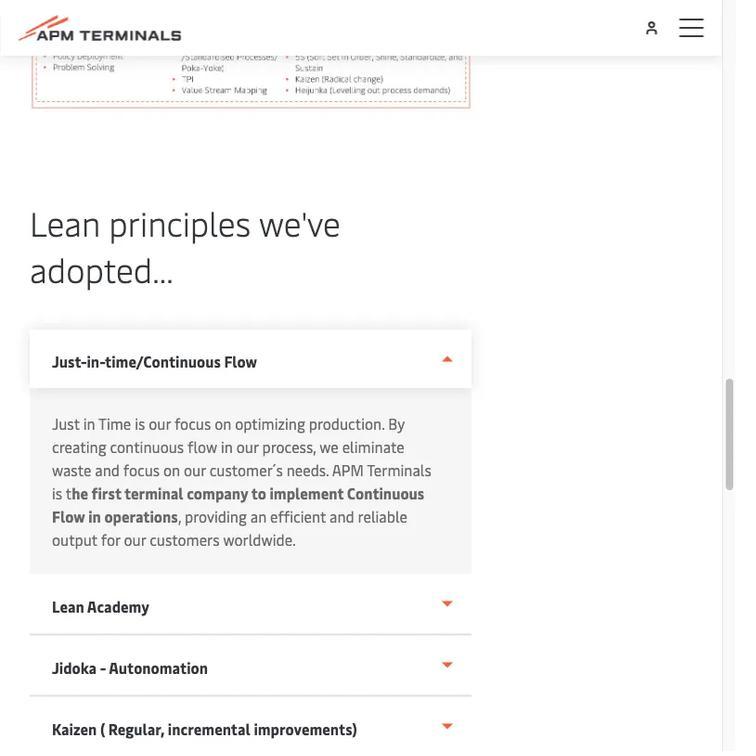 Task type: describe. For each thing, give the bounding box(es) containing it.
wow house image
[[30, 0, 472, 111]]

our down flow
[[184, 460, 206, 480]]

academy
[[87, 597, 150, 617]]

for
[[101, 530, 120, 550]]

providing
[[185, 507, 247, 527]]

1 horizontal spatial on
[[215, 414, 232, 434]]

terminal
[[124, 484, 184, 504]]

lean principles we've adopted...
[[30, 200, 341, 292]]

just
[[52, 414, 80, 434]]

eliminate
[[343, 437, 405, 457]]

terminals
[[367, 460, 432, 480]]

t
[[66, 484, 72, 504]]

in inside he first terminal company to implement continuous flow in operations
[[88, 507, 101, 527]]

time
[[98, 414, 131, 434]]

kaizen ( regular, incremental improvements)
[[52, 720, 358, 740]]

principles
[[109, 200, 251, 245]]

0 horizontal spatial focus
[[123, 460, 160, 480]]

continuous
[[110, 437, 184, 457]]

production.
[[309, 414, 385, 434]]

our inside , providing an efficient and reliable output for our customers worldwide.
[[124, 530, 146, 550]]

he
[[72, 484, 88, 504]]

company
[[187, 484, 248, 504]]

1 horizontal spatial focus
[[175, 414, 211, 434]]

just in time is our focus on optimizing production. by creating continuous flow in our process, we eliminate waste and focus on our customer´s needs. apm terminals is t
[[52, 414, 432, 504]]

improvements)
[[254, 720, 358, 740]]

,
[[178, 507, 181, 527]]

by
[[389, 414, 405, 434]]

1 vertical spatial on
[[164, 460, 180, 480]]

1 vertical spatial in
[[221, 437, 233, 457]]

and inside , providing an efficient and reliable output for our customers worldwide.
[[330, 507, 355, 527]]

lean academy
[[52, 597, 150, 617]]

creating
[[52, 437, 106, 457]]

output
[[52, 530, 97, 550]]

continuous
[[347, 484, 425, 504]]

our up continuous
[[149, 414, 171, 434]]

lean for lean academy
[[52, 597, 84, 617]]

, providing an efficient and reliable output for our customers worldwide.
[[52, 507, 408, 550]]

incremental
[[168, 720, 251, 740]]

adopted...
[[30, 247, 173, 292]]

0 vertical spatial is
[[135, 414, 145, 434]]

reliable
[[358, 507, 408, 527]]

in-
[[87, 352, 105, 372]]

(
[[100, 720, 105, 740]]

jidoka - autonomation
[[52, 658, 208, 678]]

operations
[[104, 507, 178, 527]]

to
[[251, 484, 266, 504]]

just-in-time/continuous flow element
[[30, 389, 472, 575]]

efficient
[[270, 507, 326, 527]]



Task type: vqa. For each thing, say whether or not it's contained in the screenshot.
From text field
no



Task type: locate. For each thing, give the bounding box(es) containing it.
we
[[320, 437, 339, 457]]

just-in-time/continuous flow
[[52, 352, 257, 372]]

autonomation
[[109, 658, 208, 678]]

in right flow
[[221, 437, 233, 457]]

regular,
[[109, 720, 165, 740]]

apm
[[332, 460, 364, 480]]

0 horizontal spatial and
[[95, 460, 120, 480]]

2 vertical spatial in
[[88, 507, 101, 527]]

waste
[[52, 460, 91, 480]]

optimizing
[[235, 414, 305, 434]]

jidoka - autonomation button
[[30, 637, 472, 698]]

1 horizontal spatial flow
[[224, 352, 257, 372]]

kaizen
[[52, 720, 97, 740]]

customer´s
[[210, 460, 283, 480]]

in down the first
[[88, 507, 101, 527]]

0 vertical spatial lean
[[30, 200, 100, 245]]

we've
[[259, 200, 341, 245]]

1 horizontal spatial is
[[135, 414, 145, 434]]

1 vertical spatial is
[[52, 484, 62, 504]]

and left reliable
[[330, 507, 355, 527]]

0 vertical spatial focus
[[175, 414, 211, 434]]

1 vertical spatial and
[[330, 507, 355, 527]]

flow down the t
[[52, 507, 85, 527]]

is up continuous
[[135, 414, 145, 434]]

flow
[[224, 352, 257, 372], [52, 507, 85, 527]]

is
[[135, 414, 145, 434], [52, 484, 62, 504]]

implement
[[270, 484, 344, 504]]

1 vertical spatial focus
[[123, 460, 160, 480]]

and
[[95, 460, 120, 480], [330, 507, 355, 527]]

kaizen ( regular, incremental improvements) button
[[30, 698, 472, 752]]

lean inside lean principles we've adopted...
[[30, 200, 100, 245]]

flow inside he first terminal company to implement continuous flow in operations
[[52, 507, 85, 527]]

focus up flow
[[175, 414, 211, 434]]

lean inside "dropdown button"
[[52, 597, 84, 617]]

needs.
[[287, 460, 329, 480]]

he first terminal company to implement continuous flow in operations
[[52, 484, 425, 527]]

our
[[149, 414, 171, 434], [237, 437, 259, 457], [184, 460, 206, 480], [124, 530, 146, 550]]

is left the t
[[52, 484, 62, 504]]

process,
[[262, 437, 316, 457]]

an
[[251, 507, 267, 527]]

0 vertical spatial flow
[[224, 352, 257, 372]]

and inside just in time is our focus on optimizing production. by creating continuous flow in our process, we eliminate waste and focus on our customer´s needs. apm terminals is t
[[95, 460, 120, 480]]

-
[[100, 658, 106, 678]]

flow
[[188, 437, 218, 457]]

lean left academy
[[52, 597, 84, 617]]

and up the first
[[95, 460, 120, 480]]

flow up optimizing
[[224, 352, 257, 372]]

worldwide.
[[223, 530, 296, 550]]

0 vertical spatial on
[[215, 414, 232, 434]]

0 vertical spatial and
[[95, 460, 120, 480]]

just-in-time/continuous flow button
[[30, 330, 472, 389]]

1 vertical spatial lean
[[52, 597, 84, 617]]

0 horizontal spatial flow
[[52, 507, 85, 527]]

in right just
[[83, 414, 95, 434]]

in
[[83, 414, 95, 434], [221, 437, 233, 457], [88, 507, 101, 527]]

focus
[[175, 414, 211, 434], [123, 460, 160, 480]]

focus down continuous
[[123, 460, 160, 480]]

1 horizontal spatial and
[[330, 507, 355, 527]]

just-
[[52, 352, 87, 372]]

customers
[[150, 530, 220, 550]]

lean for lean principles we've adopted...
[[30, 200, 100, 245]]

our up customer´s
[[237, 437, 259, 457]]

on
[[215, 414, 232, 434], [164, 460, 180, 480]]

lean
[[30, 200, 100, 245], [52, 597, 84, 617]]

0 horizontal spatial is
[[52, 484, 62, 504]]

lean academy button
[[30, 575, 472, 637]]

0 horizontal spatial on
[[164, 460, 180, 480]]

0 vertical spatial in
[[83, 414, 95, 434]]

first
[[92, 484, 121, 504]]

1 vertical spatial flow
[[52, 507, 85, 527]]

our down operations
[[124, 530, 146, 550]]

flow inside just-in-time/continuous flow 'dropdown button'
[[224, 352, 257, 372]]

on up flow
[[215, 414, 232, 434]]

time/continuous
[[105, 352, 221, 372]]

jidoka
[[52, 658, 97, 678]]

on up terminal
[[164, 460, 180, 480]]

lean up adopted...
[[30, 200, 100, 245]]



